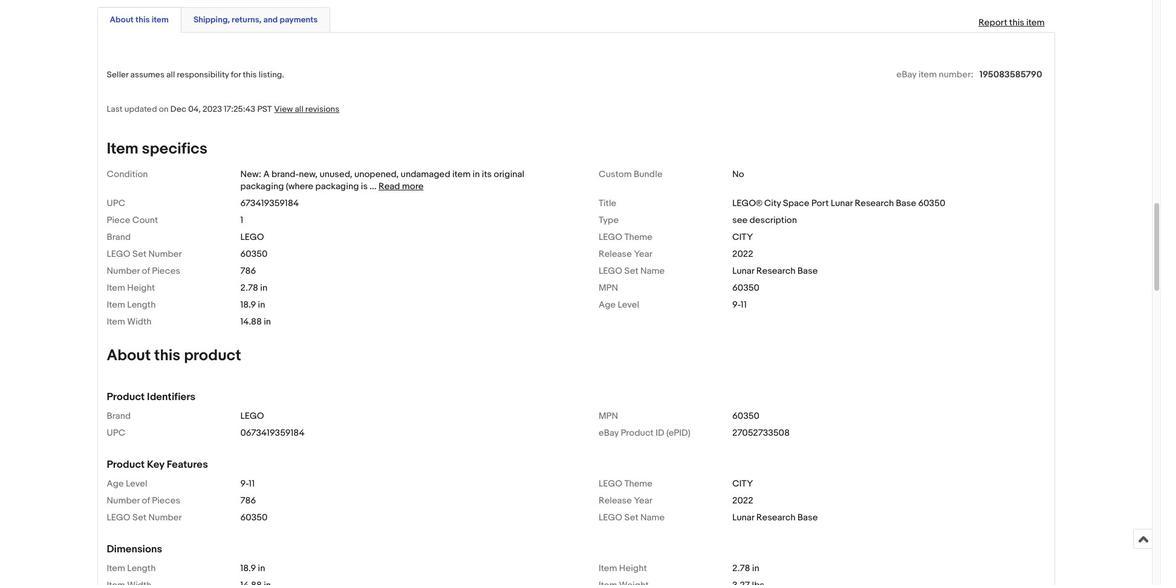 Task type: locate. For each thing, give the bounding box(es) containing it.
item
[[107, 139, 138, 158], [107, 282, 125, 294], [107, 299, 125, 311], [107, 316, 125, 328], [107, 563, 125, 575], [599, 563, 617, 575]]

product
[[184, 346, 241, 365]]

2022 for 60350
[[732, 248, 753, 260]]

lego theme
[[599, 231, 653, 243], [599, 478, 653, 490]]

piece
[[107, 214, 130, 226]]

report this item link
[[972, 11, 1051, 34]]

1 name from the top
[[640, 265, 665, 277]]

0 horizontal spatial item height
[[107, 282, 155, 294]]

about this item
[[110, 14, 169, 25]]

1 horizontal spatial ebay
[[897, 69, 917, 80]]

this right "report"
[[1009, 17, 1024, 28]]

length down dimensions
[[127, 563, 156, 575]]

level
[[618, 299, 639, 311], [126, 478, 147, 490]]

product left identifiers
[[107, 391, 145, 403]]

1 horizontal spatial 2.78 in
[[732, 563, 759, 575]]

0 horizontal spatial 9-11
[[240, 478, 255, 490]]

14.88 in
[[240, 316, 271, 328]]

year for 60350
[[634, 248, 652, 260]]

1 vertical spatial level
[[126, 478, 147, 490]]

0 vertical spatial lego set name
[[599, 265, 665, 277]]

1 number of pieces from the top
[[107, 265, 180, 277]]

1 lego theme from the top
[[599, 231, 653, 243]]

of for release year
[[142, 495, 150, 507]]

2 lego theme from the top
[[599, 478, 653, 490]]

lunar for 60350
[[732, 512, 754, 524]]

packaging down unused,
[[315, 181, 359, 192]]

length
[[127, 299, 156, 311], [127, 563, 156, 575]]

0 vertical spatial item length
[[107, 299, 156, 311]]

0 horizontal spatial level
[[126, 478, 147, 490]]

revisions
[[305, 104, 339, 114]]

number down piece
[[107, 265, 140, 277]]

1 horizontal spatial packaging
[[315, 181, 359, 192]]

1 vertical spatial lego set name
[[599, 512, 665, 524]]

1 vertical spatial 9-
[[240, 478, 249, 490]]

0 vertical spatial product
[[107, 391, 145, 403]]

0 vertical spatial release year
[[599, 248, 652, 260]]

number of pieces down the key
[[107, 495, 180, 507]]

0 vertical spatial length
[[127, 299, 156, 311]]

0 vertical spatial city
[[732, 231, 753, 243]]

2 vertical spatial lunar
[[732, 512, 754, 524]]

1 vertical spatial 2022
[[732, 495, 753, 507]]

195083585790
[[979, 69, 1042, 80]]

product left the id
[[621, 427, 654, 439]]

...
[[370, 181, 377, 192]]

1 vertical spatial upc
[[107, 427, 125, 439]]

set
[[132, 248, 146, 260], [624, 265, 638, 277], [132, 512, 146, 524], [624, 512, 638, 524]]

1 horizontal spatial level
[[618, 299, 639, 311]]

research for 786
[[756, 265, 796, 277]]

id
[[656, 427, 664, 439]]

1 vertical spatial research
[[756, 265, 796, 277]]

upc up piece
[[107, 198, 125, 209]]

2 2022 from the top
[[732, 495, 753, 507]]

1 of from the top
[[142, 265, 150, 277]]

pieces down product key features
[[152, 495, 180, 507]]

0 vertical spatial lego set number
[[107, 248, 182, 260]]

ebay left the id
[[599, 427, 619, 439]]

height
[[127, 282, 155, 294], [619, 563, 647, 575]]

product identifiers
[[107, 391, 195, 403]]

1 vertical spatial all
[[295, 104, 303, 114]]

0 vertical spatial height
[[127, 282, 155, 294]]

0 vertical spatial upc
[[107, 198, 125, 209]]

0 vertical spatial 9-11
[[732, 299, 747, 311]]

last updated on dec 04, 2023 17:25:43 pst view all revisions
[[107, 104, 339, 114]]

1 vertical spatial year
[[634, 495, 652, 507]]

0 horizontal spatial packaging
[[240, 181, 284, 192]]

0 vertical spatial 2.78 in
[[240, 282, 267, 294]]

1 vertical spatial 18.9 in
[[240, 563, 265, 575]]

9-11
[[732, 299, 747, 311], [240, 478, 255, 490]]

0 vertical spatial lunar research base
[[732, 265, 818, 277]]

ebay item number: 195083585790
[[897, 69, 1042, 80]]

1 vertical spatial item length
[[107, 563, 156, 575]]

1 horizontal spatial all
[[295, 104, 303, 114]]

0 vertical spatial 18.9
[[240, 299, 256, 311]]

this up "assumes"
[[135, 14, 150, 25]]

18.9 in for item height
[[240, 563, 265, 575]]

1 vertical spatial number of pieces
[[107, 495, 180, 507]]

its
[[482, 169, 492, 180]]

0 vertical spatial 2.78
[[240, 282, 258, 294]]

9-
[[732, 299, 741, 311], [240, 478, 249, 490]]

release year
[[599, 248, 652, 260], [599, 495, 652, 507]]

number
[[148, 248, 182, 260], [107, 265, 140, 277], [107, 495, 140, 507], [148, 512, 182, 524]]

1 vertical spatial city
[[732, 478, 753, 490]]

1 vertical spatial of
[[142, 495, 150, 507]]

0 vertical spatial lego theme
[[599, 231, 653, 243]]

lunar research base for 786
[[732, 265, 818, 277]]

0 vertical spatial about
[[110, 14, 134, 25]]

pieces down count
[[152, 265, 180, 277]]

1 vertical spatial 11
[[249, 478, 255, 490]]

1 2022 from the top
[[732, 248, 753, 260]]

(where
[[286, 181, 313, 192]]

lego set number for lego set name
[[107, 512, 182, 524]]

1 horizontal spatial 11
[[741, 299, 747, 311]]

0 vertical spatial 18.9 in
[[240, 299, 265, 311]]

1 vertical spatial age level
[[107, 478, 147, 490]]

lego set number up dimensions
[[107, 512, 182, 524]]

item length down dimensions
[[107, 563, 156, 575]]

lunar
[[831, 198, 853, 209], [732, 265, 754, 277], [732, 512, 754, 524]]

count
[[132, 214, 158, 226]]

2022
[[732, 248, 753, 260], [732, 495, 753, 507]]

space
[[783, 198, 809, 209]]

1 theme from the top
[[624, 231, 653, 243]]

lego set name
[[599, 265, 665, 277], [599, 512, 665, 524]]

this inside button
[[135, 14, 150, 25]]

about down item width
[[107, 346, 151, 365]]

2 packaging from the left
[[315, 181, 359, 192]]

0 vertical spatial release
[[599, 248, 632, 260]]

1 vertical spatial length
[[127, 563, 156, 575]]

1 pieces from the top
[[152, 265, 180, 277]]

of down count
[[142, 265, 150, 277]]

1 upc from the top
[[107, 198, 125, 209]]

custom bundle
[[599, 169, 663, 180]]

brand down the product identifiers
[[107, 411, 131, 422]]

0 vertical spatial pieces
[[152, 265, 180, 277]]

1 vertical spatial 18.9
[[240, 563, 256, 575]]

about for about this product
[[107, 346, 151, 365]]

1 786 from the top
[[240, 265, 256, 277]]

2 lego set number from the top
[[107, 512, 182, 524]]

brand down piece
[[107, 231, 131, 243]]

age level
[[599, 299, 639, 311], [107, 478, 147, 490]]

city
[[764, 198, 781, 209]]

number of pieces down count
[[107, 265, 180, 277]]

packaging down a
[[240, 181, 284, 192]]

upc down the product identifiers
[[107, 427, 125, 439]]

theme for 9-11
[[624, 478, 653, 490]]

city down 27052733508
[[732, 478, 753, 490]]

of down the key
[[142, 495, 150, 507]]

length for age level
[[127, 299, 156, 311]]

of
[[142, 265, 150, 277], [142, 495, 150, 507]]

2 brand from the top
[[107, 411, 131, 422]]

city down see
[[732, 231, 753, 243]]

1 brand from the top
[[107, 231, 131, 243]]

1 lego set number from the top
[[107, 248, 182, 260]]

upc for product identifiers
[[107, 427, 125, 439]]

2 release year from the top
[[599, 495, 652, 507]]

item left its
[[452, 169, 471, 180]]

base
[[896, 198, 916, 209], [798, 265, 818, 277], [798, 512, 818, 524]]

0 horizontal spatial age level
[[107, 478, 147, 490]]

1 vertical spatial lunar
[[732, 265, 754, 277]]

1 vertical spatial 9-11
[[240, 478, 255, 490]]

on
[[159, 104, 169, 114]]

1 vertical spatial lego set number
[[107, 512, 182, 524]]

report this item
[[979, 17, 1045, 28]]

1 mpn from the top
[[599, 282, 618, 294]]

brand-
[[272, 169, 299, 180]]

2 length from the top
[[127, 563, 156, 575]]

number:
[[939, 69, 973, 80]]

1 city from the top
[[732, 231, 753, 243]]

release
[[599, 248, 632, 260], [599, 495, 632, 507]]

2.78
[[240, 282, 258, 294], [732, 563, 750, 575]]

0 vertical spatial level
[[618, 299, 639, 311]]

27052733508
[[732, 427, 790, 439]]

2 upc from the top
[[107, 427, 125, 439]]

number of pieces for lego set name
[[107, 265, 180, 277]]

1 vertical spatial about
[[107, 346, 151, 365]]

item length for age level
[[107, 299, 156, 311]]

2 item length from the top
[[107, 563, 156, 575]]

1 length from the top
[[127, 299, 156, 311]]

1 vertical spatial pieces
[[152, 495, 180, 507]]

is
[[361, 181, 368, 192]]

1 release from the top
[[599, 248, 632, 260]]

about up seller
[[110, 14, 134, 25]]

04,
[[188, 104, 201, 114]]

0 horizontal spatial ebay
[[599, 427, 619, 439]]

lego theme for 9-11
[[599, 478, 653, 490]]

city
[[732, 231, 753, 243], [732, 478, 753, 490]]

more
[[402, 181, 424, 192]]

name for 786
[[640, 265, 665, 277]]

lego theme down the type
[[599, 231, 653, 243]]

1 release year from the top
[[599, 248, 652, 260]]

all right "assumes"
[[166, 69, 175, 80]]

listing.
[[259, 69, 284, 80]]

2 year from the top
[[634, 495, 652, 507]]

about this product
[[107, 346, 241, 365]]

shipping, returns, and payments button
[[193, 14, 318, 25]]

1 vertical spatial release year
[[599, 495, 652, 507]]

lego theme down ebay product id (epid)
[[599, 478, 653, 490]]

lego
[[240, 231, 264, 243], [599, 231, 622, 243], [107, 248, 130, 260], [599, 265, 622, 277], [240, 411, 264, 422], [599, 478, 622, 490], [107, 512, 130, 524], [599, 512, 622, 524]]

theme for lego
[[624, 231, 653, 243]]

0 horizontal spatial 2.78 in
[[240, 282, 267, 294]]

1 vertical spatial lego theme
[[599, 478, 653, 490]]

0 horizontal spatial 11
[[249, 478, 255, 490]]

tab list
[[97, 5, 1055, 32]]

read
[[379, 181, 400, 192]]

this up identifiers
[[154, 346, 180, 365]]

0673419359184
[[240, 427, 305, 439]]

1 vertical spatial theme
[[624, 478, 653, 490]]

2 mpn from the top
[[599, 411, 618, 422]]

about inside button
[[110, 14, 134, 25]]

1 vertical spatial product
[[621, 427, 654, 439]]

1 horizontal spatial age level
[[599, 299, 639, 311]]

1 horizontal spatial height
[[619, 563, 647, 575]]

0 vertical spatial lunar
[[831, 198, 853, 209]]

1 horizontal spatial item height
[[599, 563, 647, 575]]

0 vertical spatial 786
[[240, 265, 256, 277]]

item length
[[107, 299, 156, 311], [107, 563, 156, 575]]

item width
[[107, 316, 152, 328]]

1 item length from the top
[[107, 299, 156, 311]]

length up width
[[127, 299, 156, 311]]

1 vertical spatial item height
[[599, 563, 647, 575]]

product left the key
[[107, 459, 145, 471]]

2 of from the top
[[142, 495, 150, 507]]

1 18.9 from the top
[[240, 299, 256, 311]]

786
[[240, 265, 256, 277], [240, 495, 256, 507]]

2 18.9 in from the top
[[240, 563, 265, 575]]

assumes
[[130, 69, 164, 80]]

0 vertical spatial 2022
[[732, 248, 753, 260]]

0 vertical spatial age level
[[599, 299, 639, 311]]

1 18.9 in from the top
[[240, 299, 265, 311]]

0 horizontal spatial 9-
[[240, 478, 249, 490]]

2 theme from the top
[[624, 478, 653, 490]]

2 number of pieces from the top
[[107, 495, 180, 507]]

0 vertical spatial mpn
[[599, 282, 618, 294]]

18.9 in
[[240, 299, 265, 311], [240, 563, 265, 575]]

ebay left number:
[[897, 69, 917, 80]]

release for 60350
[[599, 248, 632, 260]]

1 lunar research base from the top
[[732, 265, 818, 277]]

number of pieces for release year
[[107, 495, 180, 507]]

0 vertical spatial of
[[142, 265, 150, 277]]

item length up item width
[[107, 299, 156, 311]]

release for 786
[[599, 495, 632, 507]]

1 vertical spatial height
[[619, 563, 647, 575]]

custom
[[599, 169, 632, 180]]

of for lego set name
[[142, 265, 150, 277]]

all right 'view'
[[295, 104, 303, 114]]

all
[[166, 69, 175, 80], [295, 104, 303, 114]]

2 pieces from the top
[[152, 495, 180, 507]]

base for 786
[[798, 265, 818, 277]]

0 vertical spatial name
[[640, 265, 665, 277]]

2 786 from the top
[[240, 495, 256, 507]]

1 lego set name from the top
[[599, 265, 665, 277]]

0 horizontal spatial all
[[166, 69, 175, 80]]

1 vertical spatial lunar research base
[[732, 512, 818, 524]]

base for 60350
[[798, 512, 818, 524]]

0 vertical spatial 9-
[[732, 299, 741, 311]]

year for 786
[[634, 495, 652, 507]]

ebay
[[897, 69, 917, 80], [599, 427, 619, 439]]

0 vertical spatial brand
[[107, 231, 131, 243]]

2 lunar research base from the top
[[732, 512, 818, 524]]

2 vertical spatial product
[[107, 459, 145, 471]]

city for 9-11
[[732, 478, 753, 490]]

this
[[135, 14, 150, 25], [1009, 17, 1024, 28], [243, 69, 257, 80], [154, 346, 180, 365]]

1 vertical spatial mpn
[[599, 411, 618, 422]]

2 release from the top
[[599, 495, 632, 507]]

2 lego set name from the top
[[599, 512, 665, 524]]

1 year from the top
[[634, 248, 652, 260]]

brand for mpn
[[107, 411, 131, 422]]

2 city from the top
[[732, 478, 753, 490]]

lego set number down count
[[107, 248, 182, 260]]

specifics
[[142, 139, 207, 158]]

0 vertical spatial ebay
[[897, 69, 917, 80]]

upc
[[107, 198, 125, 209], [107, 427, 125, 439]]

1 vertical spatial base
[[798, 265, 818, 277]]

60350
[[918, 198, 945, 209], [240, 248, 268, 260], [732, 282, 759, 294], [732, 411, 759, 422], [240, 512, 268, 524]]

brand
[[107, 231, 131, 243], [107, 411, 131, 422]]

1 vertical spatial 2.78
[[732, 563, 750, 575]]

pieces
[[152, 265, 180, 277], [152, 495, 180, 507]]

lego set name for 786
[[599, 265, 665, 277]]

width
[[127, 316, 152, 328]]

2 name from the top
[[640, 512, 665, 524]]

lunar research base
[[732, 265, 818, 277], [732, 512, 818, 524]]

1 vertical spatial 2.78 in
[[732, 563, 759, 575]]

item left shipping,
[[152, 14, 169, 25]]

item
[[152, 14, 169, 25], [1026, 17, 1045, 28], [919, 69, 937, 80], [452, 169, 471, 180]]

product
[[107, 391, 145, 403], [621, 427, 654, 439], [107, 459, 145, 471]]

0 vertical spatial theme
[[624, 231, 653, 243]]

2.78 in
[[240, 282, 267, 294], [732, 563, 759, 575]]

1 horizontal spatial 2.78
[[732, 563, 750, 575]]

2 vertical spatial research
[[756, 512, 796, 524]]

2 18.9 from the top
[[240, 563, 256, 575]]

year
[[634, 248, 652, 260], [634, 495, 652, 507]]

1 vertical spatial name
[[640, 512, 665, 524]]

this for about this item
[[135, 14, 150, 25]]

0 vertical spatial year
[[634, 248, 652, 260]]

0 vertical spatial number of pieces
[[107, 265, 180, 277]]

1 vertical spatial age
[[107, 478, 124, 490]]

2 vertical spatial base
[[798, 512, 818, 524]]



Task type: describe. For each thing, give the bounding box(es) containing it.
research for 60350
[[756, 512, 796, 524]]

product for product identifiers
[[107, 391, 145, 403]]

1 packaging from the left
[[240, 181, 284, 192]]

read more
[[379, 181, 424, 192]]

undamaged
[[401, 169, 450, 180]]

this for report this item
[[1009, 17, 1024, 28]]

shipping, returns, and payments
[[193, 14, 318, 25]]

lunar research base for 60350
[[732, 512, 818, 524]]

ebay product id (epid)
[[599, 427, 690, 439]]

see description
[[732, 214, 797, 226]]

responsibility
[[177, 69, 229, 80]]

dimensions
[[107, 544, 162, 556]]

0 horizontal spatial height
[[127, 282, 155, 294]]

dec
[[170, 104, 186, 114]]

type
[[599, 214, 619, 226]]

new: a brand-new, unused, unopened, undamaged item in its original packaging (where packaging is ...
[[240, 169, 524, 192]]

0 vertical spatial research
[[855, 198, 894, 209]]

read more button
[[379, 181, 424, 192]]

0 vertical spatial age
[[599, 299, 616, 311]]

a
[[263, 169, 270, 180]]

1
[[240, 214, 243, 226]]

about this item button
[[110, 14, 169, 25]]

description
[[750, 214, 797, 226]]

0 horizontal spatial age
[[107, 478, 124, 490]]

0 vertical spatial base
[[896, 198, 916, 209]]

updated
[[124, 104, 157, 114]]

new:
[[240, 169, 261, 180]]

18.9 for item
[[240, 563, 256, 575]]

0 vertical spatial 11
[[741, 299, 747, 311]]

item inside button
[[152, 14, 169, 25]]

2022 for 786
[[732, 495, 753, 507]]

0 vertical spatial all
[[166, 69, 175, 80]]

2023
[[203, 104, 222, 114]]

18.9 for age
[[240, 299, 256, 311]]

unused,
[[320, 169, 352, 180]]

786 for lego set name
[[240, 265, 256, 277]]

release year for 60350
[[599, 248, 652, 260]]

product for product key features
[[107, 459, 145, 471]]

pieces for release
[[152, 495, 180, 507]]

pst
[[257, 104, 272, 114]]

(epid)
[[666, 427, 690, 439]]

view all revisions link
[[272, 103, 339, 115]]

786 for release year
[[240, 495, 256, 507]]

in inside the new: a brand-new, unused, unopened, undamaged item in its original packaging (where packaging is ...
[[473, 169, 480, 180]]

upc for item specifics
[[107, 198, 125, 209]]

pieces for lego
[[152, 265, 180, 277]]

last
[[107, 104, 123, 114]]

this right for
[[243, 69, 257, 80]]

brand for lego theme
[[107, 231, 131, 243]]

title
[[599, 198, 616, 209]]

report
[[979, 17, 1007, 28]]

about for about this item
[[110, 14, 134, 25]]

lego®
[[732, 198, 762, 209]]

seller assumes all responsibility for this listing.
[[107, 69, 284, 80]]

ebay for ebay product id (epid)
[[599, 427, 619, 439]]

tab list containing about this item
[[97, 5, 1055, 32]]

product key features
[[107, 459, 208, 471]]

mpn for lego
[[599, 411, 618, 422]]

release year for 786
[[599, 495, 652, 507]]

piece count
[[107, 214, 158, 226]]

key
[[147, 459, 164, 471]]

payments
[[280, 14, 318, 25]]

18.9 in for age level
[[240, 299, 265, 311]]

bundle
[[634, 169, 663, 180]]

shipping,
[[193, 14, 230, 25]]

item inside the new: a brand-new, unused, unopened, undamaged item in its original packaging (where packaging is ...
[[452, 169, 471, 180]]

0 horizontal spatial 2.78
[[240, 282, 258, 294]]

city for lego
[[732, 231, 753, 243]]

number down product key features
[[107, 495, 140, 507]]

name for 60350
[[640, 512, 665, 524]]

lego® city space port lunar research base 60350
[[732, 198, 945, 209]]

item length for item height
[[107, 563, 156, 575]]

length for item height
[[127, 563, 156, 575]]

seller
[[107, 69, 128, 80]]

features
[[167, 459, 208, 471]]

condition
[[107, 169, 148, 180]]

for
[[231, 69, 241, 80]]

17:25:43
[[224, 104, 255, 114]]

new,
[[299, 169, 318, 180]]

and
[[263, 14, 278, 25]]

1 horizontal spatial 9-
[[732, 299, 741, 311]]

lego theme for lego
[[599, 231, 653, 243]]

see
[[732, 214, 748, 226]]

identifiers
[[147, 391, 195, 403]]

lego set number for release year
[[107, 248, 182, 260]]

mpn for 2.78 in
[[599, 282, 618, 294]]

item right "report"
[[1026, 17, 1045, 28]]

item left number:
[[919, 69, 937, 80]]

14.88
[[240, 316, 262, 328]]

0 vertical spatial item height
[[107, 282, 155, 294]]

view
[[274, 104, 293, 114]]

returns,
[[232, 14, 261, 25]]

lunar for 786
[[732, 265, 754, 277]]

number down count
[[148, 248, 182, 260]]

673419359184
[[240, 198, 299, 209]]

item specifics
[[107, 139, 207, 158]]

original
[[494, 169, 524, 180]]

ebay for ebay item number: 195083585790
[[897, 69, 917, 80]]

no
[[732, 169, 744, 180]]

number up dimensions
[[148, 512, 182, 524]]

unopened,
[[354, 169, 399, 180]]

port
[[811, 198, 829, 209]]

lego set name for 60350
[[599, 512, 665, 524]]

1 horizontal spatial 9-11
[[732, 299, 747, 311]]

this for about this product
[[154, 346, 180, 365]]



Task type: vqa. For each thing, say whether or not it's contained in the screenshot.
1st 0 from the bottom of the page
no



